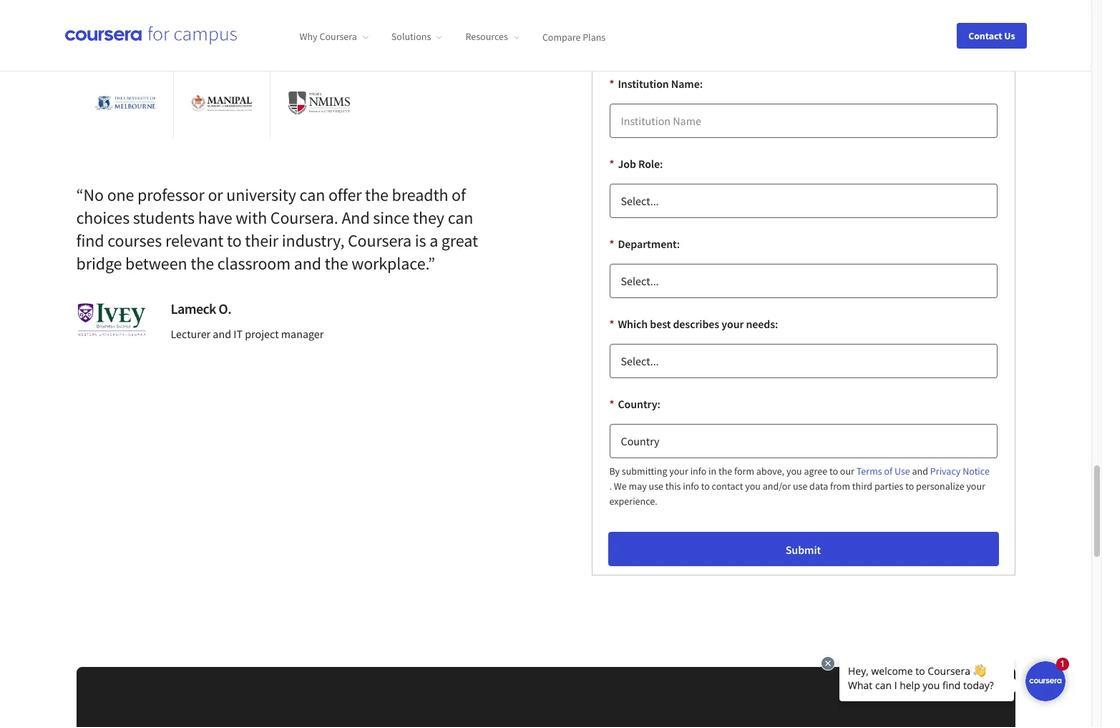 Task type: describe. For each thing, give the bounding box(es) containing it.
use
[[895, 465, 910, 478]]

best
[[650, 317, 671, 331]]

2 vertical spatial your
[[967, 480, 986, 493]]

1 vertical spatial you
[[745, 480, 761, 493]]

and
[[342, 207, 370, 229]]

lecturer and it project manager
[[171, 327, 324, 341]]

the up the since
[[365, 184, 389, 206]]

solutions link
[[391, 30, 443, 43]]

* country:
[[609, 397, 661, 411]]

name:
[[671, 76, 703, 91]]

resources link
[[466, 30, 520, 43]]

data
[[810, 480, 828, 493]]

and inside by submitting your info in the form above, you agree to our terms of use and privacy notice . we may use this info to contact you and/or use data from third parties to personalize your experience.
[[912, 465, 928, 478]]

ivey business school image
[[76, 303, 148, 338]]

agree to
[[804, 465, 838, 478]]

contact us button
[[957, 23, 1027, 48]]

manipal university image
[[191, 94, 253, 112]]

parties
[[875, 480, 904, 493]]

0 vertical spatial info
[[690, 465, 707, 478]]

bridge
[[76, 252, 122, 275]]

* job role:
[[609, 156, 663, 171]]

compare
[[542, 30, 581, 43]]

* for * job role:
[[609, 156, 614, 171]]

form
[[734, 465, 754, 478]]

relevant
[[165, 230, 224, 252]]

institution
[[618, 76, 669, 91]]

third
[[852, 480, 873, 493]]

a
[[430, 230, 438, 252]]

classroom
[[217, 252, 291, 275]]

the inside by submitting your info in the form above, you agree to our terms of use and privacy notice . we may use this info to contact you and/or use data from third parties to personalize your experience.
[[719, 465, 732, 478]]

tecnológico de monterrey image
[[94, 26, 156, 40]]

lameck
[[171, 300, 216, 318]]

terms of
[[857, 465, 893, 478]]

* for * institution name:
[[609, 76, 614, 91]]

industry,
[[282, 230, 344, 252]]

no one professor or university can offer the breadth of choices students have with coursera. and since they can find courses relevant to their industry, coursera is a great bridge between the classroom and the workplace.
[[76, 184, 478, 275]]

experience.
[[609, 495, 658, 508]]

lecturer
[[171, 327, 211, 341]]

coursera inside no one professor or university can offer the breadth of choices students have with coursera. and since they can find courses relevant to their industry, coursera is a great bridge between the classroom and the workplace.
[[348, 230, 412, 252]]

contact us
[[969, 29, 1015, 42]]

courses
[[107, 230, 162, 252]]

country:
[[618, 397, 661, 411]]

above,
[[756, 465, 785, 478]]

nmims image
[[288, 92, 350, 115]]

our
[[840, 465, 855, 478]]

* for * country:
[[609, 397, 614, 411]]

submit
[[786, 543, 821, 557]]

lameck o.
[[171, 300, 231, 318]]

the down relevant
[[191, 252, 214, 275]]

2 use from the left
[[793, 480, 808, 493]]

privacy notice
[[930, 465, 990, 478]]

the university of melbourne image
[[94, 86, 156, 120]]

Institution Name text field
[[609, 103, 997, 138]]

1 vertical spatial info
[[683, 480, 699, 493]]

the down industry,
[[325, 252, 348, 275]]

their
[[245, 230, 279, 252]]

since
[[373, 207, 410, 229]]

compare plans
[[542, 30, 606, 43]]

1 horizontal spatial you
[[787, 465, 802, 478]]

1 vertical spatial can
[[448, 207, 473, 229]]

may
[[629, 480, 647, 493]]

to inside no one professor or university can offer the breadth of choices students have with coursera. and since they can find courses relevant to their industry, coursera is a great bridge between the classroom and the workplace.
[[227, 230, 242, 252]]

why coursera link
[[300, 30, 369, 43]]

1 vertical spatial and
[[213, 327, 231, 341]]

coursera for campus image
[[65, 26, 237, 45]]

project
[[245, 327, 279, 341]]

students
[[133, 207, 195, 229]]



Task type: locate. For each thing, give the bounding box(es) containing it.
submitting
[[622, 465, 667, 478]]

from
[[830, 480, 850, 493]]

1 horizontal spatial can
[[448, 207, 473, 229]]

4 * from the top
[[609, 317, 614, 331]]

have
[[198, 207, 232, 229]]

1 horizontal spatial to
[[701, 480, 710, 493]]

coursera up workplace.
[[348, 230, 412, 252]]

1 horizontal spatial and
[[294, 252, 321, 275]]

to left their
[[227, 230, 242, 252]]

5 * from the top
[[609, 397, 614, 411]]

and inside no one professor or university can offer the breadth of choices students have with coursera. and since they can find courses relevant to their industry, coursera is a great bridge between the classroom and the workplace.
[[294, 252, 321, 275]]

info
[[690, 465, 707, 478], [683, 480, 699, 493]]

* left "which"
[[609, 317, 614, 331]]

0 horizontal spatial use
[[649, 480, 664, 493]]

can up coursera.
[[300, 184, 325, 206]]

find
[[76, 230, 104, 252]]

you
[[787, 465, 802, 478], [745, 480, 761, 493]]

by submitting your info in the form above, you agree to our terms of use and privacy notice . we may use this info to contact you and/or use data from third parties to personalize your experience.
[[609, 465, 990, 508]]

or
[[208, 184, 223, 206]]

0 horizontal spatial can
[[300, 184, 325, 206]]

role:
[[638, 156, 663, 171]]

0 horizontal spatial you
[[745, 480, 761, 493]]

to down in
[[701, 480, 710, 493]]

*
[[609, 76, 614, 91], [609, 156, 614, 171], [609, 237, 614, 251], [609, 317, 614, 331], [609, 397, 614, 411]]

2 horizontal spatial your
[[967, 480, 986, 493]]

no
[[83, 184, 104, 206]]

the
[[365, 184, 389, 206], [191, 252, 214, 275], [325, 252, 348, 275], [719, 465, 732, 478]]

choices
[[76, 207, 130, 229]]

the right in
[[719, 465, 732, 478]]

use left data
[[793, 480, 808, 493]]

coursera
[[320, 30, 357, 43], [348, 230, 412, 252]]

breadth
[[392, 184, 448, 206]]

department:
[[618, 237, 680, 251]]

it
[[234, 327, 243, 341]]

contact
[[969, 29, 1003, 42]]

job
[[618, 156, 636, 171]]

university of michigan image
[[191, 27, 253, 39]]

0 vertical spatial and
[[294, 252, 321, 275]]

describes
[[673, 317, 719, 331]]

2 horizontal spatial and
[[912, 465, 928, 478]]

by
[[609, 465, 620, 478]]

* left institution
[[609, 76, 614, 91]]

imperial college london image
[[288, 25, 350, 41]]

1 * from the top
[[609, 76, 614, 91]]

and
[[294, 252, 321, 275], [213, 327, 231, 341], [912, 465, 928, 478]]

which
[[618, 317, 648, 331]]

this
[[666, 480, 681, 493]]

2 vertical spatial and
[[912, 465, 928, 478]]

use
[[649, 480, 664, 493], [793, 480, 808, 493]]

workplace.
[[352, 252, 428, 275]]

info left in
[[690, 465, 707, 478]]

1 vertical spatial your
[[669, 465, 688, 478]]

* left "department:"
[[609, 237, 614, 251]]

solutions
[[391, 30, 431, 43]]

use left this
[[649, 480, 664, 493]]

needs:
[[746, 317, 778, 331]]

your up this
[[669, 465, 688, 478]]

offer
[[328, 184, 362, 206]]

* which best describes your needs:
[[609, 317, 778, 331]]

2 * from the top
[[609, 156, 614, 171]]

of
[[452, 184, 466, 206]]

. we
[[609, 480, 627, 493]]

0 horizontal spatial and
[[213, 327, 231, 341]]

3 * from the top
[[609, 237, 614, 251]]

and down industry,
[[294, 252, 321, 275]]

manager
[[281, 327, 324, 341]]

* for * which best describes your needs:
[[609, 317, 614, 331]]

and left it
[[213, 327, 231, 341]]

0 vertical spatial coursera
[[320, 30, 357, 43]]

* left job
[[609, 156, 614, 171]]

1 vertical spatial coursera
[[348, 230, 412, 252]]

* left "country:"
[[609, 397, 614, 411]]

terms of use link
[[857, 464, 910, 479]]

one
[[107, 184, 134, 206]]

and/or
[[763, 480, 791, 493]]

you up "and/or"
[[787, 465, 802, 478]]

to down use
[[906, 480, 914, 493]]

why coursera
[[300, 30, 357, 43]]

* for * department:
[[609, 237, 614, 251]]

between
[[125, 252, 187, 275]]

coursera.
[[270, 207, 338, 229]]

compare plans link
[[542, 30, 606, 43]]

professor
[[137, 184, 205, 206]]

you down form
[[745, 480, 761, 493]]

can up great
[[448, 207, 473, 229]]

coursera right why
[[320, 30, 357, 43]]

* department:
[[609, 237, 680, 251]]

contact
[[712, 480, 743, 493]]

your down the privacy notice link
[[967, 480, 986, 493]]

1 horizontal spatial your
[[722, 317, 744, 331]]

o.
[[219, 300, 231, 318]]

0 horizontal spatial your
[[669, 465, 688, 478]]

your left needs:
[[722, 317, 744, 331]]

can
[[300, 184, 325, 206], [448, 207, 473, 229]]

is
[[415, 230, 426, 252]]

0 horizontal spatial to
[[227, 230, 242, 252]]

plans
[[583, 30, 606, 43]]

2 horizontal spatial to
[[906, 480, 914, 493]]

to
[[227, 230, 242, 252], [701, 480, 710, 493], [906, 480, 914, 493]]

0 vertical spatial can
[[300, 184, 325, 206]]

info right this
[[683, 480, 699, 493]]

resources
[[466, 30, 508, 43]]

university
[[226, 184, 296, 206]]

1 horizontal spatial use
[[793, 480, 808, 493]]

with
[[236, 207, 267, 229]]

privacy notice link
[[930, 464, 990, 479]]

why
[[300, 30, 318, 43]]

0 vertical spatial you
[[787, 465, 802, 478]]

us
[[1004, 29, 1015, 42]]

in
[[709, 465, 717, 478]]

1 use from the left
[[649, 480, 664, 493]]

submit button
[[608, 532, 999, 567]]

* institution name:
[[609, 76, 703, 91]]

personalize
[[916, 480, 965, 493]]

and right use
[[912, 465, 928, 478]]

great
[[442, 230, 478, 252]]

they
[[413, 207, 444, 229]]

0 vertical spatial your
[[722, 317, 744, 331]]



Task type: vqa. For each thing, say whether or not it's contained in the screenshot.
search field
no



